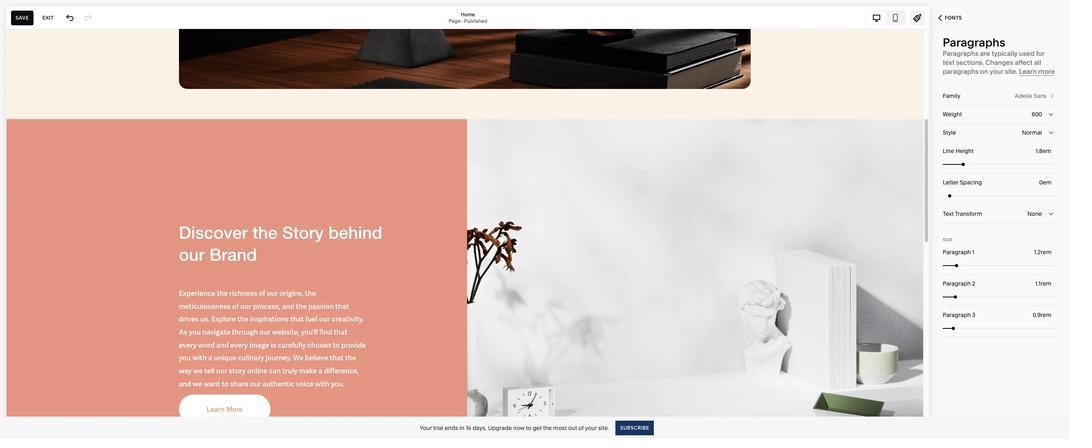 Task type: locate. For each thing, give the bounding box(es) containing it.
site. right of
[[598, 425, 609, 432]]

your inside paragraphs are typically used for text sections. changes affect all paragraphs on your site.
[[990, 67, 1003, 76]]

2 vertical spatial paragraph
[[943, 312, 971, 319]]

trial
[[433, 425, 443, 432]]

paragraphs inside paragraphs are typically used for text sections. changes affect all paragraphs on your site.
[[943, 49, 979, 58]]

Paragraph 3 text field
[[1033, 311, 1053, 320]]

1 paragraph from the top
[[943, 249, 971, 256]]

paragraph for paragraph 2
[[943, 280, 971, 288]]

1 vertical spatial your
[[585, 425, 597, 432]]

paragraphs are typically used for text sections. changes affect all paragraphs on your site.
[[943, 49, 1045, 76]]

text
[[943, 210, 954, 218]]

exit
[[42, 15, 54, 21]]

0 vertical spatial site.
[[1005, 67, 1018, 76]]

your
[[420, 425, 432, 432]]

Letter Spacing text field
[[1039, 178, 1053, 187]]

1 paragraphs from the top
[[943, 36, 1005, 49]]

the
[[543, 425, 552, 432]]

2 paragraphs from the top
[[943, 49, 979, 58]]

your right of
[[585, 425, 597, 432]]

paragraph for paragraph 3
[[943, 312, 971, 319]]

Paragraph 2 range field
[[943, 288, 1056, 306]]

more
[[1038, 67, 1055, 76]]

Paragraph 3 range field
[[943, 320, 1056, 338]]

3 paragraph from the top
[[943, 312, 971, 319]]

out
[[568, 425, 577, 432]]

ends
[[445, 425, 458, 432]]

site.
[[1005, 67, 1018, 76], [598, 425, 609, 432]]

paragraph 3
[[943, 312, 975, 319]]

2 paragraph from the top
[[943, 280, 971, 288]]

0 horizontal spatial your
[[585, 425, 597, 432]]

family
[[943, 92, 960, 100]]

Paragraph 2 text field
[[1035, 280, 1053, 289]]

1 horizontal spatial your
[[990, 67, 1003, 76]]

size
[[943, 238, 952, 242]]

paragraph down size
[[943, 249, 971, 256]]

paragraphs
[[943, 36, 1005, 49], [943, 49, 979, 58]]

upgrade
[[488, 425, 512, 432]]

typically
[[992, 49, 1018, 58]]

1 horizontal spatial site.
[[1005, 67, 1018, 76]]

your
[[990, 67, 1003, 76], [585, 425, 597, 432]]

0 vertical spatial paragraph
[[943, 249, 971, 256]]

get
[[533, 425, 542, 432]]

Paragraph 1 text field
[[1034, 248, 1053, 257]]

paragraph 1
[[943, 249, 975, 256]]

save button
[[11, 10, 33, 25]]

used
[[1019, 49, 1035, 58]]

tab list
[[867, 11, 905, 24]]

600
[[1032, 111, 1042, 118]]

paragraph
[[943, 249, 971, 256], [943, 280, 971, 288], [943, 312, 971, 319]]

paragraph left 2
[[943, 280, 971, 288]]

learn
[[1019, 67, 1037, 76]]

paragraph 2
[[943, 280, 975, 288]]

1 vertical spatial paragraph
[[943, 280, 971, 288]]

of
[[578, 425, 584, 432]]

None field
[[943, 105, 1056, 123], [943, 124, 1056, 142], [943, 205, 1056, 223], [943, 105, 1056, 123], [943, 124, 1056, 142], [943, 205, 1056, 223]]

0 vertical spatial your
[[990, 67, 1003, 76]]

paragraph left 3 at bottom
[[943, 312, 971, 319]]

1 vertical spatial site.
[[598, 425, 609, 432]]

your down changes
[[990, 67, 1003, 76]]

1
[[972, 249, 975, 256]]

page
[[449, 18, 461, 24]]

adelle
[[1015, 92, 1032, 100]]

Letter Spacing range field
[[943, 187, 1056, 205]]

line height
[[943, 148, 974, 155]]

site. down changes
[[1005, 67, 1018, 76]]

learn more
[[1019, 67, 1055, 76]]

adelle sans
[[1015, 92, 1047, 100]]

Line Height text field
[[1036, 147, 1053, 156]]



Task type: vqa. For each thing, say whether or not it's contained in the screenshot.
the top Miscellaneous
no



Task type: describe. For each thing, give the bounding box(es) containing it.
·
[[462, 18, 463, 24]]

Paragraph 1 range field
[[943, 257, 1056, 275]]

home
[[461, 11, 475, 17]]

paragraphs
[[943, 67, 979, 76]]

in
[[460, 425, 464, 432]]

affect
[[1015, 58, 1033, 67]]

your trial ends in 14 days. upgrade now to get the most out of your site.
[[420, 425, 609, 432]]

2
[[972, 280, 975, 288]]

3
[[972, 312, 975, 319]]

changes
[[986, 58, 1013, 67]]

transform
[[955, 210, 982, 218]]

line
[[943, 148, 954, 155]]

fonts
[[945, 15, 962, 21]]

exit button
[[38, 10, 58, 25]]

style
[[943, 129, 956, 137]]

0 horizontal spatial site.
[[598, 425, 609, 432]]

subscribe
[[620, 425, 649, 431]]

none
[[1027, 210, 1042, 218]]

14
[[466, 425, 471, 432]]

most
[[553, 425, 567, 432]]

text transform
[[943, 210, 982, 218]]

height
[[956, 148, 974, 155]]

spacing
[[960, 179, 982, 186]]

save
[[16, 15, 29, 21]]

normal
[[1022, 129, 1042, 137]]

paragraphs for paragraphs are typically used for text sections. changes affect all paragraphs on your site.
[[943, 49, 979, 58]]

site. inside paragraphs are typically used for text sections. changes affect all paragraphs on your site.
[[1005, 67, 1018, 76]]

for
[[1036, 49, 1045, 58]]

to
[[526, 425, 531, 432]]

all
[[1034, 58, 1041, 67]]

learn more link
[[1019, 67, 1055, 76]]

fonts button
[[929, 9, 971, 27]]

weight
[[943, 111, 962, 118]]

on
[[980, 67, 988, 76]]

now
[[513, 425, 525, 432]]

paragraph for paragraph 1
[[943, 249, 971, 256]]

days.
[[473, 425, 487, 432]]

subscribe button
[[616, 421, 654, 436]]

letter spacing
[[943, 179, 982, 186]]

paragraphs for paragraphs
[[943, 36, 1005, 49]]

home page · published
[[449, 11, 487, 24]]

text
[[943, 58, 955, 67]]

sans
[[1034, 92, 1047, 100]]

Line Height range field
[[943, 156, 1056, 173]]

are
[[980, 49, 990, 58]]

letter
[[943, 179, 958, 186]]

sections.
[[956, 58, 984, 67]]

published
[[464, 18, 487, 24]]



